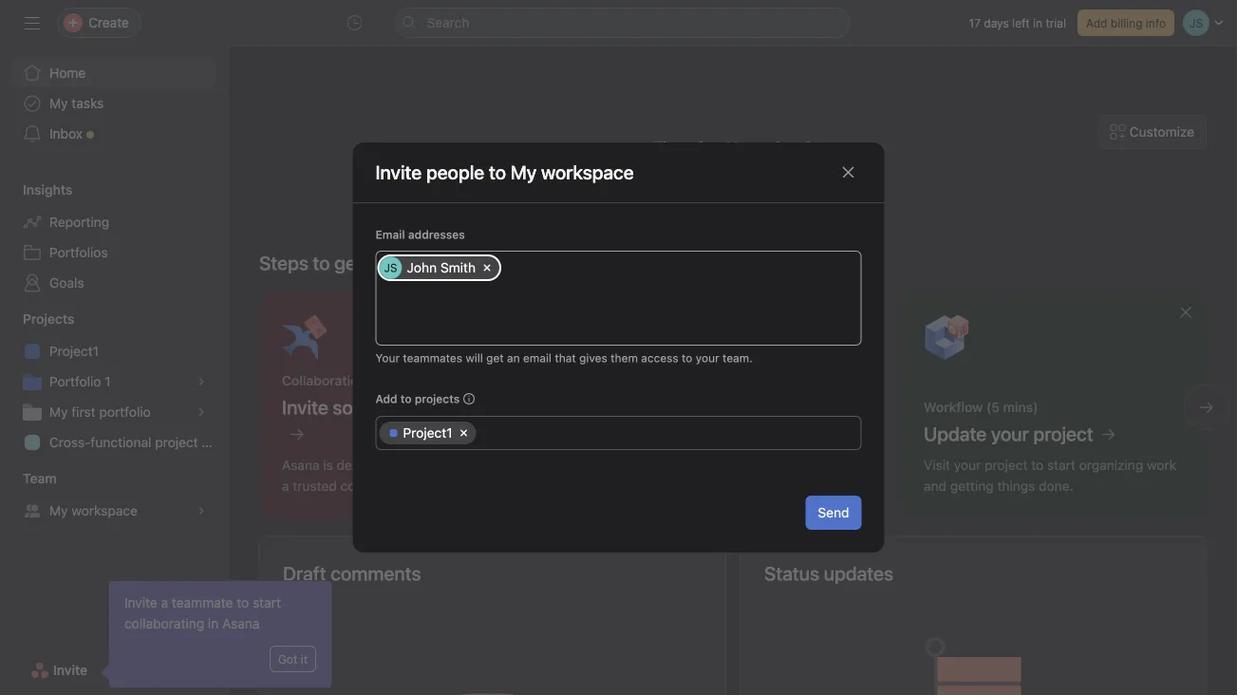 Task type: vqa. For each thing, say whether or not it's contained in the screenshot.
CALENDAR
no



Task type: locate. For each thing, give the bounding box(es) containing it.
trial
[[1046, 16, 1067, 29]]

project1 down "projects"
[[403, 425, 453, 441]]

add inside button
[[1087, 16, 1108, 29]]

3 my from the top
[[49, 503, 68, 519]]

0 vertical spatial in
[[1033, 16, 1043, 29]]

insights element
[[0, 173, 228, 302]]

your
[[696, 351, 720, 365]]

invite
[[376, 161, 422, 183], [124, 595, 157, 611], [53, 663, 88, 678]]

send
[[818, 505, 850, 521]]

my left tasks
[[49, 95, 68, 111]]

my for my workspace
[[49, 503, 68, 519]]

Add to projects text field
[[483, 422, 497, 445]]

17 days left in trial
[[969, 16, 1067, 29]]

to left "projects"
[[401, 392, 412, 406]]

my workspace
[[511, 161, 634, 183]]

0 vertical spatial my
[[49, 95, 68, 111]]

invite for invite a teammate to start collaborating in asana got it
[[124, 595, 157, 611]]

invite for invite people to my workspace
[[376, 161, 422, 183]]

invite inside dialog
[[376, 161, 422, 183]]

level
[[779, 240, 807, 256]]

info
[[1146, 16, 1166, 29]]

1 vertical spatial john
[[407, 260, 437, 275]]

will
[[466, 351, 483, 365]]

thursday, november 2 good morning, john
[[602, 138, 865, 198]]

my inside my first portfolio link
[[49, 404, 68, 420]]

search list box
[[395, 8, 851, 38]]

search
[[427, 15, 470, 30]]

status updates
[[765, 562, 894, 585]]

gives
[[580, 351, 608, 365]]

beginner
[[646, 239, 709, 257]]

0 vertical spatial invite
[[376, 161, 422, 183]]

in right left
[[1033, 16, 1043, 29]]

global element
[[0, 47, 228, 161]]

my for my first portfolio
[[49, 404, 68, 420]]

to up asana
[[237, 595, 249, 611]]

that
[[555, 351, 576, 365]]

js
[[384, 261, 398, 275]]

portfolio 1
[[49, 374, 111, 389]]

1 horizontal spatial invite
[[124, 595, 157, 611]]

more information image
[[464, 393, 475, 405]]

to inside beginner 3 more to level up
[[763, 240, 776, 256]]

1 horizontal spatial project1
[[403, 425, 453, 441]]

add
[[1087, 16, 1108, 29], [376, 392, 398, 406]]

add billing info
[[1087, 16, 1166, 29]]

john inside thursday, november 2 good morning, john
[[800, 161, 865, 198]]

1 my from the top
[[49, 95, 68, 111]]

0 horizontal spatial in
[[208, 616, 219, 632]]

0 vertical spatial project1
[[49, 343, 99, 359]]

john
[[800, 161, 865, 198], [407, 260, 437, 275]]

tasks
[[72, 95, 104, 111]]

my left the first
[[49, 404, 68, 420]]

your
[[376, 351, 400, 365]]

invite button
[[18, 653, 100, 688]]

1 vertical spatial add
[[376, 392, 398, 406]]

goals link
[[11, 268, 217, 298]]

0 horizontal spatial add
[[376, 392, 398, 406]]

to right people
[[489, 161, 506, 183]]

email
[[376, 228, 405, 241]]

my inside my tasks link
[[49, 95, 68, 111]]

in down teammate
[[208, 616, 219, 632]]

customize
[[1130, 124, 1195, 140]]

my first portfolio link
[[11, 397, 217, 427]]

get
[[486, 351, 504, 365]]

17
[[969, 16, 981, 29]]

add left billing
[[1087, 16, 1108, 29]]

2 vertical spatial invite
[[53, 663, 88, 678]]

projects element
[[0, 302, 228, 462]]

days
[[984, 16, 1009, 29]]

0 vertical spatial add
[[1087, 16, 1108, 29]]

people
[[426, 161, 485, 183]]

beginner 3 more to level up
[[646, 239, 826, 257]]

home link
[[11, 58, 217, 88]]

0 horizontal spatial project1
[[49, 343, 99, 359]]

team.
[[723, 351, 753, 365]]

functional
[[91, 435, 151, 450]]

3
[[717, 240, 725, 256]]

my tasks link
[[11, 88, 217, 119]]

1
[[105, 374, 111, 389]]

1 vertical spatial in
[[208, 616, 219, 632]]

in
[[1033, 16, 1043, 29], [208, 616, 219, 632]]

close this dialog image
[[841, 165, 856, 180]]

my down team
[[49, 503, 68, 519]]

addresses
[[408, 228, 465, 241]]

invite inside invite a teammate to start collaborating in asana got it
[[124, 595, 157, 611]]

1 vertical spatial invite
[[124, 595, 157, 611]]

john down 2
[[800, 161, 865, 198]]

got
[[278, 653, 298, 666]]

home
[[49, 65, 86, 81]]

add for add billing info
[[1087, 16, 1108, 29]]

add inside invite people to my workspace dialog
[[376, 392, 398, 406]]

portfolio
[[49, 374, 101, 389]]

0 horizontal spatial invite
[[53, 663, 88, 678]]

invite inside button
[[53, 663, 88, 678]]

1 horizontal spatial in
[[1033, 16, 1043, 29]]

project1 link
[[11, 336, 217, 367]]

2 horizontal spatial invite
[[376, 161, 422, 183]]

1 horizontal spatial john
[[800, 161, 865, 198]]

0 horizontal spatial john
[[407, 260, 437, 275]]

project1 up portfolio
[[49, 343, 99, 359]]

1 horizontal spatial add
[[1087, 16, 1108, 29]]

projects
[[23, 311, 74, 327]]

steps to get started
[[259, 252, 428, 274]]

my
[[49, 95, 68, 111], [49, 404, 68, 420], [49, 503, 68, 519]]

2 vertical spatial my
[[49, 503, 68, 519]]

teammate
[[172, 595, 233, 611]]

0 vertical spatial john
[[800, 161, 865, 198]]

2 my from the top
[[49, 404, 68, 420]]

invite for invite
[[53, 663, 88, 678]]

my inside my workspace link
[[49, 503, 68, 519]]

john right the js
[[407, 260, 437, 275]]

scroll card carousel right image
[[1200, 400, 1215, 415]]

project1
[[49, 343, 99, 359], [403, 425, 453, 441]]

add down your
[[376, 392, 398, 406]]

team button
[[0, 469, 57, 488]]

to left level at top
[[763, 240, 776, 256]]

them
[[611, 351, 638, 365]]

to
[[489, 161, 506, 183], [763, 240, 776, 256], [313, 252, 330, 274], [682, 351, 693, 365], [401, 392, 412, 406], [237, 595, 249, 611]]

1 vertical spatial my
[[49, 404, 68, 420]]

1 vertical spatial project1
[[403, 425, 453, 441]]

my first portfolio
[[49, 404, 151, 420]]



Task type: describe. For each thing, give the bounding box(es) containing it.
reporting link
[[11, 207, 217, 237]]

got it button
[[270, 646, 316, 672]]

add billing info button
[[1078, 9, 1175, 36]]

inbox link
[[11, 119, 217, 149]]

draft comments
[[283, 562, 421, 585]]

plan
[[202, 435, 228, 450]]

up
[[811, 240, 826, 256]]

projects
[[415, 392, 460, 406]]

to inside invite a teammate to start collaborating in asana got it
[[237, 595, 249, 611]]

teammates
[[403, 351, 463, 365]]

add to projects
[[376, 392, 460, 406]]

cross-functional project plan link
[[11, 427, 228, 458]]

project1 inside cell
[[403, 425, 453, 441]]

invite a teammate to start collaborating in asana got it
[[124, 595, 308, 666]]

collaborating
[[124, 616, 204, 632]]

search button
[[395, 8, 851, 38]]

john smith
[[407, 260, 476, 275]]

it
[[301, 653, 308, 666]]

insights
[[23, 182, 73, 198]]

a
[[161, 595, 168, 611]]

email addresses
[[376, 228, 465, 241]]

morning,
[[680, 161, 793, 198]]

workspace
[[72, 503, 138, 519]]

project1 cell
[[379, 422, 476, 445]]

reporting
[[49, 214, 109, 230]]

portfolio 1 link
[[11, 367, 217, 397]]

start
[[253, 595, 281, 611]]

send button
[[806, 496, 862, 530]]

my workspace link
[[11, 496, 217, 526]]

portfolio
[[99, 404, 151, 420]]

teams element
[[0, 462, 228, 530]]

first
[[72, 404, 96, 420]]

billing
[[1111, 16, 1143, 29]]

my workspace
[[49, 503, 138, 519]]

insights button
[[0, 180, 73, 199]]

john inside cell
[[407, 260, 437, 275]]

invite people to my workspace dialog
[[353, 142, 885, 553]]

left
[[1013, 16, 1030, 29]]

add for add to projects
[[376, 392, 398, 406]]

hide sidebar image
[[25, 15, 40, 30]]

john smith cell
[[379, 256, 500, 279]]

steps
[[259, 252, 309, 274]]

an
[[507, 351, 520, 365]]

email
[[523, 351, 552, 365]]

invite people to my workspace
[[376, 161, 634, 183]]

thursday,
[[654, 138, 723, 156]]

projects button
[[0, 310, 74, 329]]

your teammates will get an email that gives them access to your team.
[[376, 351, 753, 365]]

john smith row
[[379, 256, 858, 284]]

customize button
[[1099, 115, 1207, 149]]

my tasks
[[49, 95, 104, 111]]

november
[[727, 138, 800, 156]]

project1 inside 'link'
[[49, 343, 99, 359]]

asana
[[222, 616, 260, 632]]

team
[[23, 471, 57, 486]]

project1 row
[[379, 422, 858, 449]]

cross-
[[49, 435, 91, 450]]

in inside invite a teammate to start collaborating in asana got it
[[208, 616, 219, 632]]

inbox
[[49, 126, 83, 142]]

access
[[641, 351, 679, 365]]

more
[[728, 240, 760, 256]]

good
[[602, 161, 674, 198]]

to left the your
[[682, 351, 693, 365]]

cross-functional project plan
[[49, 435, 228, 450]]

get started
[[335, 252, 428, 274]]

project
[[155, 435, 198, 450]]

to right steps
[[313, 252, 330, 274]]

goals
[[49, 275, 84, 291]]

smith
[[441, 260, 476, 275]]

2
[[804, 138, 813, 156]]

portfolios link
[[11, 237, 217, 268]]

invite a teammate to start collaborating in asana tooltip
[[104, 581, 331, 688]]

my for my tasks
[[49, 95, 68, 111]]

portfolios
[[49, 245, 108, 260]]



